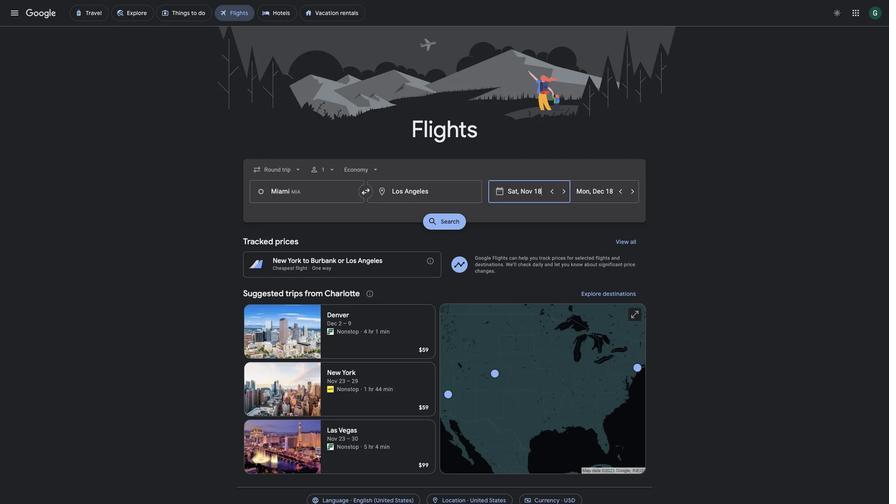 Task type: describe. For each thing, give the bounding box(es) containing it.
more info image
[[427, 257, 435, 265]]

min for las vegas
[[380, 444, 390, 451]]

explore destinations button
[[572, 284, 646, 304]]

new for new york to burbank or los angeles
[[273, 257, 287, 265]]

nov for las
[[327, 436, 338, 442]]

23 – 29
[[339, 378, 358, 385]]

dec
[[327, 321, 337, 327]]

to
[[303, 257, 309, 265]]

44
[[376, 386, 382, 393]]

angeles
[[358, 257, 383, 265]]

denver dec 2 – 9
[[327, 312, 352, 327]]

5 hr 4 min
[[364, 444, 390, 451]]

 image for new york
[[361, 386, 362, 394]]

59 US dollars text field
[[419, 347, 429, 354]]

1 vertical spatial and
[[545, 262, 553, 268]]

nov for new
[[327, 378, 338, 385]]

or
[[338, 257, 345, 265]]

4 hr 1 min
[[364, 329, 390, 335]]

trips
[[286, 289, 303, 299]]

significant
[[599, 262, 623, 268]]

check
[[518, 262, 532, 268]]

1 horizontal spatial 4
[[376, 444, 379, 451]]

$59 for new york
[[419, 404, 429, 412]]

frontier image
[[327, 329, 334, 335]]

one way
[[312, 266, 332, 271]]

google flights can help you track prices for selected flights and destinations. we'll check daily and let you know about significant price changes.
[[475, 256, 636, 274]]

burbank
[[311, 257, 337, 265]]

23 – 30
[[339, 436, 358, 442]]

tracked prices region
[[243, 232, 646, 278]]

99 US dollars text field
[[419, 462, 429, 469]]

all
[[631, 238, 637, 246]]

1 hr 44 min
[[364, 386, 393, 393]]

selected
[[575, 256, 595, 261]]

google
[[475, 256, 491, 261]]

explore
[[582, 290, 602, 298]]

help
[[519, 256, 529, 261]]

destinations
[[603, 290, 637, 298]]

tracked prices
[[243, 237, 299, 247]]

0 vertical spatial 4
[[364, 329, 367, 335]]

vegas
[[339, 427, 357, 435]]

 image for las vegas
[[361, 443, 362, 451]]

let
[[555, 262, 561, 268]]

2 – 9
[[339, 321, 352, 327]]

Return text field
[[577, 181, 614, 203]]

Flight search field
[[237, 159, 653, 232]]

$59 for denver
[[419, 347, 429, 354]]

nonstop for vegas
[[337, 444, 359, 451]]

flights inside google flights can help you track prices for selected flights and destinations. we'll check daily and let you know about significant price changes.
[[493, 256, 508, 261]]

from
[[305, 289, 323, 299]]

las
[[327, 427, 338, 435]]

los
[[346, 257, 357, 265]]

search button
[[423, 214, 466, 230]]

suggested
[[243, 289, 284, 299]]

about
[[585, 262, 598, 268]]

new york nov 23 – 29
[[327, 369, 358, 385]]

nonstop for dec
[[337, 329, 359, 335]]

main menu image
[[10, 8, 19, 18]]

spirit image
[[327, 386, 334, 393]]

2 horizontal spatial 1
[[376, 329, 379, 335]]

cheapest flight
[[273, 266, 308, 271]]

nonstop for york
[[337, 386, 359, 393]]

track
[[540, 256, 551, 261]]

york for to
[[288, 257, 301, 265]]



Task type: vqa. For each thing, say whether or not it's contained in the screenshot.
bottommost nov
yes



Task type: locate. For each thing, give the bounding box(es) containing it.
1 horizontal spatial and
[[612, 256, 620, 261]]

1  image from the top
[[361, 328, 362, 336]]

can
[[510, 256, 518, 261]]

1 nov from the top
[[327, 378, 338, 385]]

nov
[[327, 378, 338, 385], [327, 436, 338, 442]]

1 vertical spatial new
[[327, 369, 341, 377]]

prices up let
[[552, 256, 566, 261]]

0 horizontal spatial and
[[545, 262, 553, 268]]

1 horizontal spatial you
[[562, 262, 570, 268]]

and down track at the right of page
[[545, 262, 553, 268]]

0 vertical spatial nonstop
[[337, 329, 359, 335]]

$59
[[419, 347, 429, 354], [419, 404, 429, 412]]

1 horizontal spatial new
[[327, 369, 341, 377]]

1 inside 1 popup button
[[322, 167, 325, 173]]

hr for denver
[[369, 329, 374, 335]]

nonstop down 2 – 9
[[337, 329, 359, 335]]

1 vertical spatial flights
[[493, 256, 508, 261]]

1 hr from the top
[[369, 329, 374, 335]]

daily
[[533, 262, 544, 268]]

min for denver
[[380, 329, 390, 335]]

 image left 5 on the bottom of the page
[[361, 443, 362, 451]]

nov inside las vegas nov 23 – 30
[[327, 436, 338, 442]]

 image
[[361, 328, 362, 336], [361, 386, 362, 394], [361, 443, 362, 451]]

view all
[[616, 238, 637, 246]]

new
[[273, 257, 287, 265], [327, 369, 341, 377]]

Departure text field
[[508, 181, 546, 203]]

hr for new york
[[369, 386, 374, 393]]

0 horizontal spatial 1
[[322, 167, 325, 173]]

1 vertical spatial york
[[342, 369, 356, 377]]

2 vertical spatial 1
[[364, 386, 367, 393]]

you
[[530, 256, 538, 261], [562, 262, 570, 268]]

0 vertical spatial 1
[[322, 167, 325, 173]]

2 vertical spatial hr
[[369, 444, 374, 451]]

2  image from the top
[[361, 386, 362, 394]]

you up 'daily'
[[530, 256, 538, 261]]

0 horizontal spatial flights
[[412, 115, 478, 144]]

1 horizontal spatial york
[[342, 369, 356, 377]]

None text field
[[250, 180, 364, 203], [368, 180, 482, 203], [250, 180, 364, 203], [368, 180, 482, 203]]

0 vertical spatial and
[[612, 256, 620, 261]]

1 vertical spatial 4
[[376, 444, 379, 451]]

prices inside google flights can help you track prices for selected flights and destinations. we'll check daily and let you know about significant price changes.
[[552, 256, 566, 261]]

change appearance image
[[828, 3, 847, 23]]

1 horizontal spatial flights
[[493, 256, 508, 261]]

3 hr from the top
[[369, 444, 374, 451]]

know
[[571, 262, 583, 268]]

prices
[[275, 237, 299, 247], [552, 256, 566, 261]]

None field
[[250, 162, 306, 177], [341, 162, 383, 177], [250, 162, 306, 177], [341, 162, 383, 177]]

 image left 4 hr 1 min at the bottom of the page
[[361, 328, 362, 336]]

1 for 1
[[322, 167, 325, 173]]

1 $59 from the top
[[419, 347, 429, 354]]

york up 23 – 29
[[342, 369, 356, 377]]

denver
[[327, 312, 349, 320]]

0 vertical spatial hr
[[369, 329, 374, 335]]

More info text field
[[427, 257, 435, 267]]

new for new york nov 23 – 29
[[327, 369, 341, 377]]

0 horizontal spatial new
[[273, 257, 287, 265]]

tracked
[[243, 237, 273, 247]]

nov up spirit icon
[[327, 378, 338, 385]]

1 horizontal spatial prices
[[552, 256, 566, 261]]

suggested trips from charlotte region
[[243, 284, 646, 478]]

changes.
[[475, 269, 496, 274]]

charlotte
[[325, 289, 360, 299]]

0 vertical spatial you
[[530, 256, 538, 261]]

2 hr from the top
[[369, 386, 374, 393]]

view
[[616, 238, 629, 246]]

flight
[[296, 266, 308, 271]]

2 vertical spatial min
[[380, 444, 390, 451]]

2 $59 from the top
[[419, 404, 429, 412]]

flights
[[596, 256, 610, 261]]

nonstop
[[337, 329, 359, 335], [337, 386, 359, 393], [337, 444, 359, 451]]

las vegas nov 23 – 30
[[327, 427, 358, 442]]

nonstop down 23 – 29
[[337, 386, 359, 393]]

hr for las vegas
[[369, 444, 374, 451]]

2 nonstop from the top
[[337, 386, 359, 393]]

2 vertical spatial nonstop
[[337, 444, 359, 451]]

4
[[364, 329, 367, 335], [376, 444, 379, 451]]

1 vertical spatial you
[[562, 262, 570, 268]]

$99
[[419, 462, 429, 469]]

5
[[364, 444, 367, 451]]

new up spirit icon
[[327, 369, 341, 377]]

hr
[[369, 329, 374, 335], [369, 386, 374, 393], [369, 444, 374, 451]]

1 vertical spatial min
[[384, 386, 393, 393]]

0 vertical spatial $59
[[419, 347, 429, 354]]

1 for 1 hr 44 min
[[364, 386, 367, 393]]

0 vertical spatial min
[[380, 329, 390, 335]]

york inside tracked prices region
[[288, 257, 301, 265]]

1 vertical spatial hr
[[369, 386, 374, 393]]

2 vertical spatial  image
[[361, 443, 362, 451]]

min for new york
[[384, 386, 393, 393]]

nov inside new york nov 23 – 29
[[327, 378, 338, 385]]

0 horizontal spatial 4
[[364, 329, 367, 335]]

nov down the las
[[327, 436, 338, 442]]

flights
[[412, 115, 478, 144], [493, 256, 508, 261]]

1 nonstop from the top
[[337, 329, 359, 335]]

you down for at bottom right
[[562, 262, 570, 268]]

0 vertical spatial  image
[[361, 328, 362, 336]]

59 US dollars text field
[[419, 404, 429, 412]]

min
[[380, 329, 390, 335], [384, 386, 393, 393], [380, 444, 390, 451]]

new inside new york nov 23 – 29
[[327, 369, 341, 377]]

suggested trips from charlotte
[[243, 289, 360, 299]]

0 vertical spatial new
[[273, 257, 287, 265]]

swap origin and destination. image
[[361, 187, 371, 197]]

price
[[624, 262, 636, 268]]

york inside new york nov 23 – 29
[[342, 369, 356, 377]]

nonstop down 23 – 30
[[337, 444, 359, 451]]

york up cheapest flight
[[288, 257, 301, 265]]

3  image from the top
[[361, 443, 362, 451]]

destinations.
[[475, 262, 505, 268]]

0 horizontal spatial prices
[[275, 237, 299, 247]]

and
[[612, 256, 620, 261], [545, 262, 553, 268]]

and up the significant on the bottom of page
[[612, 256, 620, 261]]

search
[[441, 218, 460, 225]]

2 nov from the top
[[327, 436, 338, 442]]

new york to burbank or los angeles
[[273, 257, 383, 265]]

for
[[568, 256, 574, 261]]

 image for denver
[[361, 328, 362, 336]]

0 horizontal spatial you
[[530, 256, 538, 261]]

1 vertical spatial prices
[[552, 256, 566, 261]]

1 vertical spatial  image
[[361, 386, 362, 394]]

1 vertical spatial nov
[[327, 436, 338, 442]]

york for nov
[[342, 369, 356, 377]]

1 vertical spatial nonstop
[[337, 386, 359, 393]]

frontier image
[[327, 444, 334, 451]]

prices up cheapest
[[275, 237, 299, 247]]

0 vertical spatial flights
[[412, 115, 478, 144]]

0 horizontal spatial york
[[288, 257, 301, 265]]

new inside tracked prices region
[[273, 257, 287, 265]]

way
[[323, 266, 332, 271]]

1 vertical spatial 1
[[376, 329, 379, 335]]

0 vertical spatial nov
[[327, 378, 338, 385]]

new up cheapest
[[273, 257, 287, 265]]

we'll
[[506, 262, 517, 268]]

one
[[312, 266, 321, 271]]

1 vertical spatial $59
[[419, 404, 429, 412]]

1
[[322, 167, 325, 173], [376, 329, 379, 335], [364, 386, 367, 393]]

 image left 1 hr 44 min
[[361, 386, 362, 394]]

1 horizontal spatial 1
[[364, 386, 367, 393]]

1 button
[[307, 160, 340, 180]]

cheapest
[[273, 266, 294, 271]]

0 vertical spatial york
[[288, 257, 301, 265]]

york
[[288, 257, 301, 265], [342, 369, 356, 377]]

explore destinations
[[582, 290, 637, 298]]

3 nonstop from the top
[[337, 444, 359, 451]]

0 vertical spatial prices
[[275, 237, 299, 247]]



